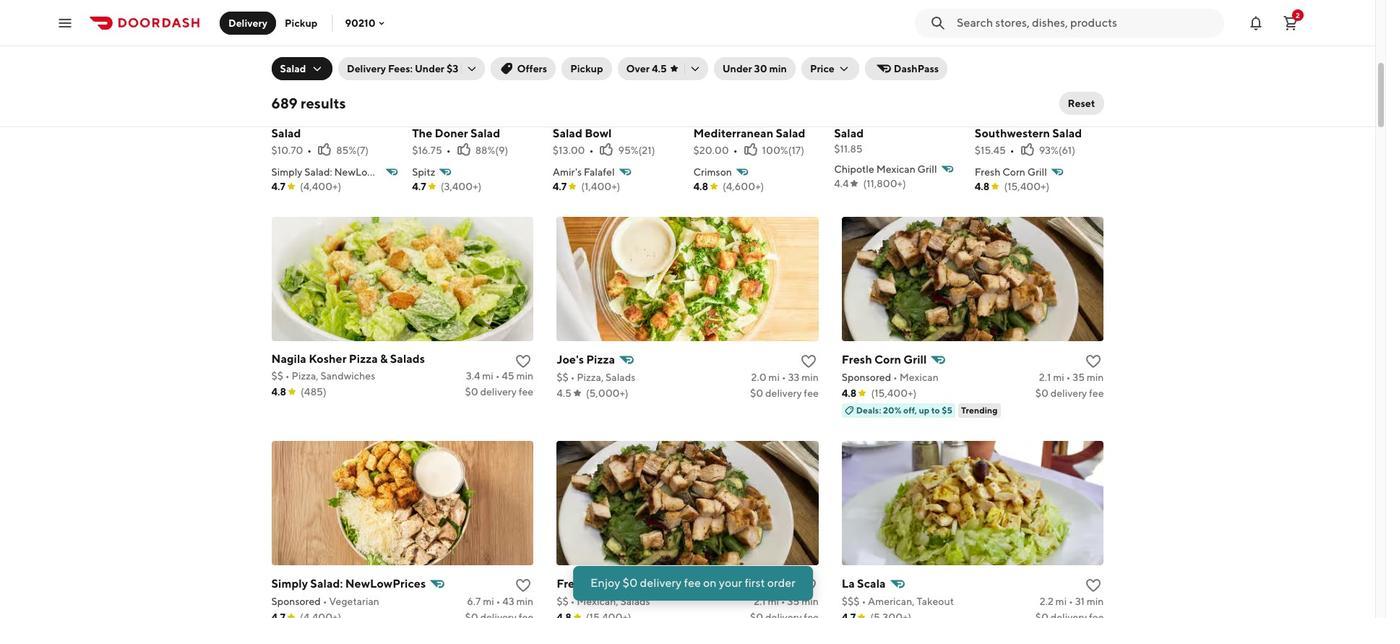 Task type: locate. For each thing, give the bounding box(es) containing it.
$10.70 •
[[271, 144, 312, 156]]

fee
[[519, 386, 534, 397], [804, 387, 819, 399], [1090, 387, 1104, 399], [684, 576, 701, 590]]

4.8
[[694, 181, 709, 192], [975, 181, 990, 192], [271, 386, 286, 397], [842, 387, 857, 399]]

1 vertical spatial sponsored
[[271, 596, 321, 607]]

(1,400+)
[[582, 181, 621, 192]]

0 horizontal spatial sponsored
[[271, 596, 321, 607]]

4.4
[[834, 178, 849, 189]]

salads for fresh corn grill
[[621, 596, 650, 607]]

mexican,
[[577, 596, 619, 607]]

1 horizontal spatial corn
[[875, 353, 902, 366]]

click to add this store to your saved list image
[[800, 577, 818, 594]]

1 horizontal spatial 4.5
[[652, 63, 667, 74]]

corn up the $$ • mexican, salads
[[589, 577, 616, 590]]

4.8 up deals:
[[842, 387, 857, 399]]

newlowprices
[[334, 166, 403, 178], [345, 577, 426, 590]]

1 horizontal spatial 2.1
[[1040, 371, 1052, 383]]

43
[[503, 596, 515, 607]]

1 4.7 from the left
[[271, 181, 286, 192]]

1 vertical spatial salad:
[[310, 577, 343, 590]]

4.7 down spitz in the left top of the page
[[412, 181, 426, 192]]

0 horizontal spatial $​0 delivery fee
[[465, 386, 534, 397]]

mi for $$$ • american, takeout
[[1056, 596, 1067, 607]]

$​0 for joe's
[[751, 387, 764, 399]]

$$$
[[842, 596, 860, 607]]

90210 button
[[345, 17, 387, 29]]

takeout
[[917, 596, 954, 607]]

corn
[[1003, 166, 1026, 178], [875, 353, 902, 366], [589, 577, 616, 590]]

fresh for sponsored
[[842, 353, 872, 366]]

deals: 20% off, up to $5
[[857, 405, 953, 415]]

fresh corn grill for sponsored
[[842, 353, 927, 366]]

salad up $11.85
[[834, 126, 864, 140]]

2.1 mi • 35 min
[[1040, 371, 1104, 383], [754, 596, 819, 607]]

corn up sponsored • mexican
[[875, 353, 902, 366]]

american,
[[868, 596, 915, 607]]

0 vertical spatial 4.5
[[652, 63, 667, 74]]

$15.45 •
[[975, 144, 1015, 156]]

salad up the 100%(17)
[[776, 126, 806, 140]]

2.1 mi • 35 min for click to add this store to your saved list image related to fresh corn grill
[[1040, 371, 1104, 383]]

$$ down 'nagila'
[[271, 370, 283, 381]]

0 horizontal spatial corn
[[589, 577, 616, 590]]

0 horizontal spatial 2.1
[[754, 596, 766, 607]]

under left $3
[[415, 63, 445, 74]]

order
[[768, 576, 796, 590]]

3.4 mi • 45 min
[[466, 370, 534, 381]]

$$ • mexican, salads
[[557, 596, 650, 607]]

1 horizontal spatial delivery
[[347, 63, 386, 74]]

45
[[502, 370, 515, 381]]

2 under from the left
[[723, 63, 752, 74]]

3 items, open order cart image
[[1283, 14, 1300, 31]]

0 vertical spatial sponsored
[[842, 371, 892, 383]]

pickup
[[285, 17, 318, 29], [571, 63, 603, 74]]

fresh corn grill
[[975, 166, 1048, 178], [842, 353, 927, 366], [557, 577, 642, 590]]

pizza, down joe's pizza
[[577, 371, 604, 383]]

4.7
[[271, 181, 286, 192], [412, 181, 426, 192], [553, 181, 567, 192]]

6.7
[[467, 596, 481, 607]]

salad:
[[305, 166, 332, 178], [310, 577, 343, 590]]

0 vertical spatial delivery
[[228, 17, 268, 29]]

(4,400+)
[[300, 181, 341, 192]]

4.5 down joe's
[[557, 387, 572, 399]]

0 horizontal spatial delivery
[[228, 17, 268, 29]]

(15,400+) down 93%(61) on the right of page
[[1005, 181, 1050, 192]]

1 vertical spatial 2.1 mi • 35 min
[[754, 596, 819, 607]]

4.7 down amir's
[[553, 181, 567, 192]]

salad up 689
[[280, 63, 306, 74]]

2.1 mi • 35 min for click to add this store to your saved list icon
[[754, 596, 819, 607]]

trending
[[962, 405, 998, 415]]

1 vertical spatial corn
[[875, 353, 902, 366]]

delivery inside delivery button
[[228, 17, 268, 29]]

fresh down the $15.45
[[975, 166, 1001, 178]]

simply salad: newlowprices up vegetarian
[[271, 577, 426, 590]]

0 vertical spatial newlowprices
[[334, 166, 403, 178]]

mexican up (11,800+)
[[877, 163, 916, 175]]

1 vertical spatial fresh
[[842, 353, 872, 366]]

scala
[[858, 577, 886, 590]]

1 horizontal spatial 4.7
[[412, 181, 426, 192]]

salad: for 4.7
[[305, 166, 332, 178]]

$​0
[[465, 386, 478, 397], [751, 387, 764, 399], [1036, 387, 1049, 399]]

0 vertical spatial simply salad: newlowprices
[[271, 166, 403, 178]]

newlowprices down 85%(7)
[[334, 166, 403, 178]]

simply salad: newlowprices for 4.7
[[271, 166, 403, 178]]

2 horizontal spatial fresh
[[975, 166, 1001, 178]]

simply salad: newlowprices for sponsored
[[271, 577, 426, 590]]

delivery for delivery
[[228, 17, 268, 29]]

falafel
[[584, 166, 615, 178]]

4.5 inside button
[[652, 63, 667, 74]]

1 horizontal spatial (15,400+)
[[1005, 181, 1050, 192]]

simply salad: newlowprices up the "(4,400+)"
[[271, 166, 403, 178]]

0 horizontal spatial 4.7
[[271, 181, 286, 192]]

southwestern salad
[[975, 126, 1083, 140]]

0 vertical spatial 2.1 mi • 35 min
[[1040, 371, 1104, 383]]

salad: up sponsored • vegetarian
[[310, 577, 343, 590]]

$20.00
[[694, 144, 729, 156]]

4.5
[[652, 63, 667, 74], [557, 387, 572, 399]]

1 vertical spatial pickup button
[[562, 57, 612, 80]]

0 horizontal spatial 35
[[788, 596, 800, 607]]

salads up (5,000+)
[[606, 371, 636, 383]]

delivery
[[480, 386, 517, 397], [766, 387, 802, 399], [1051, 387, 1088, 399], [640, 576, 682, 590]]

newlowprices up vegetarian
[[345, 577, 426, 590]]

2 vertical spatial fresh corn grill
[[557, 577, 642, 590]]

delivery button
[[220, 11, 276, 34]]

fee for 2.0 mi • 33 min
[[804, 387, 819, 399]]

(15,400+)
[[1005, 181, 1050, 192], [872, 387, 917, 399]]

1 horizontal spatial fresh corn grill
[[842, 353, 927, 366]]

min
[[770, 63, 787, 74], [517, 370, 534, 381], [802, 371, 819, 383], [1087, 371, 1104, 383], [517, 596, 534, 607], [802, 596, 819, 607], [1087, 596, 1104, 607]]

0 vertical spatial pickup
[[285, 17, 318, 29]]

0 vertical spatial corn
[[1003, 166, 1026, 178]]

2 horizontal spatial $​0
[[1036, 387, 1049, 399]]

4.8 down the $15.45
[[975, 181, 990, 192]]

salads
[[390, 352, 425, 366], [606, 371, 636, 383], [621, 596, 650, 607]]

enjoy $0 delivery fee on your first order
[[591, 576, 796, 590]]

under inside button
[[723, 63, 752, 74]]

1 vertical spatial newlowprices
[[345, 577, 426, 590]]

0 horizontal spatial pickup
[[285, 17, 318, 29]]

salad bowl
[[553, 126, 612, 140]]

1 horizontal spatial under
[[723, 63, 752, 74]]

min for click to add this store to your saved list image related to fresh corn grill
[[1087, 371, 1104, 383]]

under left the 30
[[723, 63, 752, 74]]

1 horizontal spatial 2.1 mi • 35 min
[[1040, 371, 1104, 383]]

4.7 for the doner salad
[[412, 181, 426, 192]]

salad: up the "(4,400+)"
[[305, 166, 332, 178]]

93%(61)
[[1039, 144, 1076, 156]]

1 simply salad: newlowprices from the top
[[271, 166, 403, 178]]

off,
[[904, 405, 917, 415]]

fresh up sponsored • mexican
[[842, 353, 872, 366]]

pizza, up (485)
[[292, 370, 319, 381]]

$$ left 'mexican,'
[[557, 596, 569, 607]]

salads down $0
[[621, 596, 650, 607]]

fresh corn grill down "$15.45 •"
[[975, 166, 1048, 178]]

0 horizontal spatial fresh corn grill
[[557, 577, 642, 590]]

1 vertical spatial delivery
[[347, 63, 386, 74]]

salad inside button
[[280, 63, 306, 74]]

$$
[[271, 370, 283, 381], [557, 371, 569, 383], [557, 596, 569, 607]]

corn down "$15.45 •"
[[1003, 166, 1026, 178]]

1 horizontal spatial $​0 delivery fee
[[751, 387, 819, 399]]

2 horizontal spatial 4.7
[[553, 181, 567, 192]]

offers
[[517, 63, 547, 74]]

2 simply salad: newlowprices from the top
[[271, 577, 426, 590]]

2 horizontal spatial corn
[[1003, 166, 1026, 178]]

2 horizontal spatial $​0 delivery fee
[[1036, 387, 1104, 399]]

0 vertical spatial fresh corn grill
[[975, 166, 1048, 178]]

4.8 down crimson
[[694, 181, 709, 192]]

1 under from the left
[[415, 63, 445, 74]]

sponsored up deals:
[[842, 371, 892, 383]]

2 vertical spatial corn
[[589, 577, 616, 590]]

(3,400+)
[[441, 181, 482, 192]]

$11.85
[[834, 143, 863, 154]]

la
[[842, 577, 855, 590]]

0 horizontal spatial 4.5
[[557, 387, 572, 399]]

2.0
[[752, 371, 767, 383]]

1 vertical spatial simply
[[271, 577, 308, 590]]

(15,400+) down sponsored • mexican
[[872, 387, 917, 399]]

fresh corn grill for 4.8
[[975, 166, 1048, 178]]

pizza left &
[[349, 352, 378, 366]]

2 simply from the top
[[271, 577, 308, 590]]

deals:
[[857, 405, 882, 415]]

pizza up $$ • pizza, salads
[[586, 353, 615, 366]]

2
[[1296, 10, 1301, 19]]

simply salad: newlowprices
[[271, 166, 403, 178], [271, 577, 426, 590]]

1 vertical spatial simply salad: newlowprices
[[271, 577, 426, 590]]

simply down $10.70
[[271, 166, 303, 178]]

mi for $$ • pizza, sandwiches
[[482, 370, 494, 381]]

1 horizontal spatial sponsored
[[842, 371, 892, 383]]

on
[[704, 576, 717, 590]]

corn for sponsored
[[875, 353, 902, 366]]

fresh corn grill up sponsored • mexican
[[842, 353, 927, 366]]

0 vertical spatial pickup button
[[276, 11, 326, 34]]

pizza
[[349, 352, 378, 366], [586, 353, 615, 366]]

1 horizontal spatial pickup
[[571, 63, 603, 74]]

35 for click to add this store to your saved list icon
[[788, 596, 800, 607]]

2 4.7 from the left
[[412, 181, 426, 192]]

simply up sponsored • vegetarian
[[271, 577, 308, 590]]

delivery for delivery fees: under $3
[[347, 63, 386, 74]]

•
[[308, 144, 312, 156], [447, 144, 451, 156], [590, 144, 594, 156], [734, 144, 738, 156], [1011, 144, 1015, 156], [285, 370, 290, 381], [496, 370, 500, 381], [571, 371, 575, 383], [782, 371, 786, 383], [894, 371, 898, 383], [1067, 371, 1071, 383], [323, 596, 327, 607], [496, 596, 501, 607], [571, 596, 575, 607], [781, 596, 786, 607], [862, 596, 866, 607], [1069, 596, 1074, 607]]

1 vertical spatial fresh corn grill
[[842, 353, 927, 366]]

2.1
[[1040, 371, 1052, 383], [754, 596, 766, 607]]

0 vertical spatial 2.1
[[1040, 371, 1052, 383]]

fresh up 'mexican,'
[[557, 577, 587, 590]]

2.1 for click to add this store to your saved list image related to fresh corn grill
[[1040, 371, 1052, 383]]

pickup button left over in the top left of the page
[[562, 57, 612, 80]]

2 vertical spatial salads
[[621, 596, 650, 607]]

1 horizontal spatial $​0
[[751, 387, 764, 399]]

price button
[[802, 57, 859, 80]]

fee for 2.1 mi • 35 min
[[1090, 387, 1104, 399]]

fee for 3.4 mi • 45 min
[[519, 386, 534, 397]]

2 vertical spatial fresh
[[557, 577, 587, 590]]

1 vertical spatial (15,400+)
[[872, 387, 917, 399]]

0 vertical spatial 35
[[1073, 371, 1085, 383]]

fresh corn grill up 'mexican,'
[[557, 577, 642, 590]]

$$ for fresh
[[557, 596, 569, 607]]

click to add this store to your saved list image for joe's pizza
[[800, 353, 818, 370]]

sponsored • vegetarian
[[271, 596, 380, 607]]

mexican up up
[[900, 371, 939, 383]]

4.7 down $10.70
[[271, 181, 286, 192]]

1 vertical spatial 4.5
[[557, 387, 572, 399]]

1 horizontal spatial 35
[[1073, 371, 1085, 383]]

pickup left over in the top left of the page
[[571, 63, 603, 74]]

min for click to add this store to your saved list image associated with joe's pizza
[[802, 371, 819, 383]]

delivery for 33
[[766, 387, 802, 399]]

0 vertical spatial fresh
[[975, 166, 1001, 178]]

0 horizontal spatial under
[[415, 63, 445, 74]]

Store search: begin typing to search for stores available on DoorDash text field
[[957, 15, 1216, 31]]

$$ down joe's
[[557, 371, 569, 383]]

1 vertical spatial 2.1
[[754, 596, 766, 607]]

1 vertical spatial 35
[[788, 596, 800, 607]]

1 horizontal spatial fresh
[[842, 353, 872, 366]]

0 vertical spatial salad:
[[305, 166, 332, 178]]

sandwiches
[[321, 370, 375, 381]]

100%(17)
[[762, 144, 805, 156]]

4.7 for salad bowl
[[553, 181, 567, 192]]

price
[[810, 63, 835, 74]]

pickup button up the salad button at the left top
[[276, 11, 326, 34]]

0 horizontal spatial fresh
[[557, 577, 587, 590]]

salads right &
[[390, 352, 425, 366]]

nagila kosher pizza & salads
[[271, 352, 425, 366]]

sponsored left vegetarian
[[271, 596, 321, 607]]

3 4.7 from the left
[[553, 181, 567, 192]]

0 horizontal spatial 2.1 mi • 35 min
[[754, 596, 819, 607]]

0 vertical spatial simply
[[271, 166, 303, 178]]

click to add this store to your saved list image
[[515, 353, 532, 370], [800, 353, 818, 370], [1086, 353, 1103, 370], [515, 577, 532, 594], [1086, 577, 1103, 594]]

sponsored for simply
[[271, 596, 321, 607]]

1 horizontal spatial pizza,
[[577, 371, 604, 383]]

0 horizontal spatial pizza,
[[292, 370, 319, 381]]

1 simply from the top
[[271, 166, 303, 178]]

grill for 4.4
[[918, 163, 937, 175]]

2 horizontal spatial fresh corn grill
[[975, 166, 1048, 178]]

$​0 delivery fee
[[465, 386, 534, 397], [751, 387, 819, 399], [1036, 387, 1104, 399]]

newlowprices for 6.7 mi • 43 min
[[345, 577, 426, 590]]

4.5 right over in the top left of the page
[[652, 63, 667, 74]]

88%(9)
[[475, 144, 508, 156]]

95%(21)
[[618, 144, 655, 156]]

simply for 4.7
[[271, 166, 303, 178]]

1 vertical spatial salads
[[606, 371, 636, 383]]

pickup up the salad button at the left top
[[285, 17, 318, 29]]

pizza, for (485)
[[292, 370, 319, 381]]

salad
[[280, 63, 306, 74], [271, 126, 301, 140], [471, 126, 500, 140], [553, 126, 583, 140], [776, 126, 806, 140], [834, 126, 864, 140], [1053, 126, 1083, 140]]

$0
[[623, 576, 638, 590]]



Task type: describe. For each thing, give the bounding box(es) containing it.
33
[[788, 371, 800, 383]]

min for click to add this store to your saved list image associated with la scala
[[1087, 596, 1104, 607]]

delivery for 35
[[1051, 387, 1088, 399]]

bowl
[[585, 126, 612, 140]]

salad: for sponsored
[[310, 577, 343, 590]]

first
[[745, 576, 765, 590]]

$16.75 •
[[412, 144, 451, 156]]

salad button
[[271, 57, 333, 80]]

2.1 for click to add this store to your saved list icon
[[754, 596, 766, 607]]

0 horizontal spatial $​0
[[465, 386, 478, 397]]

0 vertical spatial (15,400+)
[[1005, 181, 1050, 192]]

2.2 mi • 31 min
[[1040, 596, 1104, 607]]

chipotle mexican grill
[[834, 163, 937, 175]]

85%(7)
[[336, 144, 369, 156]]

3.4
[[466, 370, 480, 381]]

min inside button
[[770, 63, 787, 74]]

salad $11.85
[[834, 126, 864, 154]]

(4,600+)
[[723, 181, 764, 192]]

(485)
[[301, 386, 327, 397]]

30
[[755, 63, 768, 74]]

689
[[271, 95, 298, 111]]

$3
[[447, 63, 459, 74]]

salad up 88%(9)
[[471, 126, 500, 140]]

salad up $13.00
[[553, 126, 583, 140]]

grill for sponsored
[[904, 353, 927, 366]]

mediterranean
[[694, 126, 774, 140]]

spitz
[[412, 166, 436, 178]]

2 button
[[1277, 8, 1306, 37]]

delivery fees: under $3
[[347, 63, 459, 74]]

the
[[412, 126, 433, 140]]

open menu image
[[56, 14, 74, 31]]

4.8 down 'nagila'
[[271, 386, 286, 397]]

0 horizontal spatial (15,400+)
[[872, 387, 917, 399]]

1 vertical spatial pickup
[[571, 63, 603, 74]]

20%
[[884, 405, 902, 415]]

your
[[719, 576, 743, 590]]

(5,000+)
[[586, 387, 629, 399]]

click to add this store to your saved list image for fresh corn grill
[[1086, 353, 1103, 370]]

joe's pizza
[[557, 353, 615, 366]]

0 vertical spatial salads
[[390, 352, 425, 366]]

689 results
[[271, 95, 346, 111]]

chipotle
[[834, 163, 875, 175]]

mediterranean salad
[[694, 126, 806, 140]]

up
[[919, 405, 930, 415]]

la scala
[[842, 577, 886, 590]]

dashpass
[[894, 63, 939, 74]]

reset button
[[1060, 92, 1104, 115]]

kosher
[[309, 352, 347, 366]]

crimson
[[694, 166, 732, 178]]

over 4.5
[[627, 63, 667, 74]]

simply for sponsored
[[271, 577, 308, 590]]

1 horizontal spatial pizza
[[586, 353, 615, 366]]

salad up $10.70
[[271, 126, 301, 140]]

vegetarian
[[329, 596, 380, 607]]

mi for $$ • mexican, salads
[[768, 596, 779, 607]]

delivery for 45
[[480, 386, 517, 397]]

1 horizontal spatial pickup button
[[562, 57, 612, 80]]

$10.70
[[271, 144, 303, 156]]

corn for 4.8
[[1003, 166, 1026, 178]]

add
[[1073, 100, 1093, 111]]

salad up 93%(61) on the right of page
[[1053, 126, 1083, 140]]

1 vertical spatial mexican
[[900, 371, 939, 383]]

min for simply salad: newlowprices click to add this store to your saved list image
[[517, 596, 534, 607]]

$$ for joe's
[[557, 371, 569, 383]]

salads for joe's pizza
[[606, 371, 636, 383]]

newlowprices for (4,400+)
[[334, 166, 403, 178]]

amir's
[[553, 166, 582, 178]]

mi for $$ • pizza, salads
[[769, 371, 780, 383]]

reset
[[1068, 98, 1096, 109]]

35 for click to add this store to your saved list image related to fresh corn grill
[[1073, 371, 1085, 383]]

$​0 for fresh
[[1036, 387, 1049, 399]]

to
[[932, 405, 940, 415]]

2.2
[[1040, 596, 1054, 607]]

sponsored for fresh
[[842, 371, 892, 383]]

grill for 4.8
[[1028, 166, 1048, 178]]

$5
[[942, 405, 953, 415]]

joe's
[[557, 353, 584, 366]]

click to add this store to your saved list image for simply salad: newlowprices
[[515, 577, 532, 594]]

0 horizontal spatial pickup button
[[276, 11, 326, 34]]

notification bell image
[[1248, 14, 1265, 31]]

click to add this store to your saved list image for la scala
[[1086, 577, 1103, 594]]

$$ • pizza, salads
[[557, 371, 636, 383]]

$​0 delivery fee for joe's pizza
[[751, 387, 819, 399]]

0 horizontal spatial pizza
[[349, 352, 378, 366]]

dashpass button
[[865, 57, 948, 80]]

$13.00
[[553, 144, 585, 156]]

fresh for 4.8
[[975, 166, 1001, 178]]

(11,800+)
[[864, 178, 906, 189]]

2.0 mi • 33 min
[[752, 371, 819, 383]]

under 30 min
[[723, 63, 787, 74]]

results
[[301, 95, 346, 111]]

over 4.5 button
[[618, 57, 708, 80]]

&
[[380, 352, 388, 366]]

4.7 for salad
[[271, 181, 286, 192]]

90210
[[345, 17, 376, 29]]

nagila
[[271, 352, 306, 366]]

$20.00 •
[[694, 144, 738, 156]]

sponsored • mexican
[[842, 371, 939, 383]]

$​0 delivery fee for fresh corn grill
[[1036, 387, 1104, 399]]

pizza, for (5,000+)
[[577, 371, 604, 383]]

fees:
[[388, 63, 413, 74]]

$$ • pizza, sandwiches
[[271, 370, 375, 381]]

doner
[[435, 126, 468, 140]]

offers button
[[491, 57, 556, 80]]

over
[[627, 63, 650, 74]]

enjoy
[[591, 576, 621, 590]]

31
[[1076, 596, 1085, 607]]

min for click to add this store to your saved list icon
[[802, 596, 819, 607]]

$16.75
[[412, 144, 442, 156]]

southwestern
[[975, 126, 1050, 140]]

$$$ • american, takeout
[[842, 596, 954, 607]]

$15.45
[[975, 144, 1006, 156]]

0 vertical spatial mexican
[[877, 163, 916, 175]]

amir's falafel
[[553, 166, 615, 178]]



Task type: vqa. For each thing, say whether or not it's contained in the screenshot.
left Fresh Corn Grill
yes



